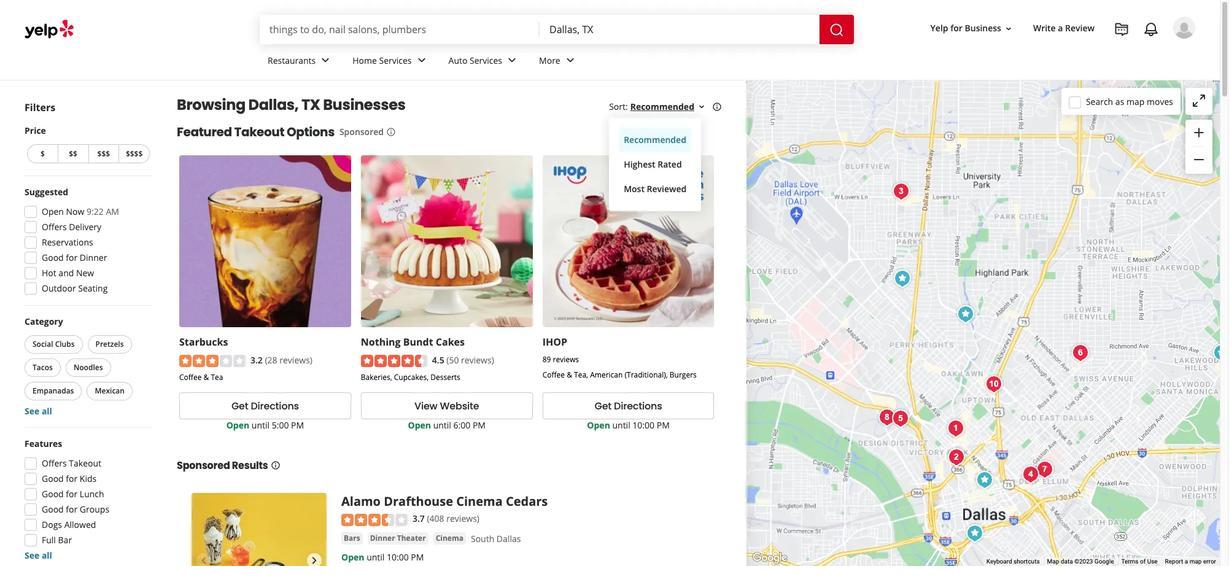 Task type: describe. For each thing, give the bounding box(es) containing it.
zoom out image
[[1192, 152, 1206, 167]]

browsing dallas, tx businesses
[[177, 95, 406, 115]]

for for groups
[[66, 503, 78, 515]]

bakeries,
[[361, 372, 392, 383]]

social clubs button
[[25, 335, 83, 354]]

cinema inside button
[[436, 533, 464, 543]]

desserts
[[431, 372, 460, 383]]

features
[[25, 438, 62, 449]]

recommended button
[[630, 101, 707, 112]]

cinema button
[[433, 532, 466, 544]]

of
[[1140, 558, 1146, 565]]

clubs
[[55, 339, 75, 349]]

alamo drafthouse cinema cedars
[[341, 493, 548, 510]]

sponsored results
[[177, 459, 268, 473]]

notifications image
[[1144, 22, 1159, 37]]

nothing bundt cakes link
[[361, 335, 465, 349]]

keyboard shortcuts
[[987, 558, 1040, 565]]

until for ihop
[[612, 419, 630, 431]]

until for starbucks
[[252, 419, 270, 431]]

tx
[[301, 95, 320, 115]]

businesses
[[323, 95, 406, 115]]

takeout for featured
[[234, 123, 284, 141]]

sponsored for sponsored results
[[177, 459, 230, 473]]

a for report
[[1185, 558, 1188, 565]]

open until 5:00 pm
[[226, 419, 304, 431]]

most reviewed
[[624, 183, 687, 195]]

theater
[[397, 533, 426, 543]]

google image
[[750, 550, 790, 566]]

price
[[25, 125, 46, 136]]

highest rated button
[[619, 152, 691, 177]]

good for good for dinner
[[42, 252, 64, 263]]

3.7 star rating image
[[341, 514, 408, 526]]

good for good for lunch
[[42, 488, 64, 500]]

24 chevron down v2 image for auto services
[[505, 53, 519, 68]]

mexican
[[95, 386, 125, 396]]

shortcuts
[[1014, 558, 1040, 565]]

recommended for recommended dropdown button
[[630, 101, 694, 112]]

(50
[[447, 354, 459, 366]]

starbucks link
[[179, 335, 228, 349]]

reviews) for view website
[[461, 354, 494, 366]]

directions for ihop
[[614, 399, 662, 413]]

search as map moves
[[1086, 95, 1173, 107]]

dinner theater button
[[368, 532, 428, 544]]

pm down theater
[[411, 551, 424, 563]]

$
[[40, 149, 45, 159]]

dinner theater link
[[368, 532, 428, 544]]

cakes
[[436, 335, 465, 349]]

bakeries, cupcakes, desserts
[[361, 372, 460, 383]]

as
[[1115, 95, 1124, 107]]

rodeo goat image
[[875, 405, 899, 429]]

pm for nothing bundt cakes
[[473, 419, 486, 431]]

bars button
[[341, 532, 363, 544]]

0 horizontal spatial coffee
[[179, 372, 202, 383]]

meso maya comida y copas image
[[944, 445, 969, 469]]

ihop 89 reviews coffee & tea, american (traditional), burgers
[[543, 335, 697, 380]]

home services link
[[343, 44, 439, 80]]

get directions for ihop
[[595, 399, 662, 413]]

0 vertical spatial cinema
[[456, 493, 503, 510]]

0 horizontal spatial 10:00
[[387, 551, 409, 563]]

sixty vines image
[[943, 416, 968, 441]]

mexican button
[[87, 382, 133, 400]]

pm for ihop
[[657, 419, 670, 431]]

outdoor seating
[[42, 282, 108, 294]]

westside coffee image
[[890, 266, 915, 291]]

for for kids
[[66, 473, 78, 484]]

0 vertical spatial open until 10:00 pm
[[587, 419, 670, 431]]

starbucks image
[[972, 468, 997, 492]]

groups
[[80, 503, 109, 515]]

3.7 (408 reviews)
[[413, 513, 479, 524]]

nothing
[[361, 335, 401, 349]]

dinner inside group
[[80, 252, 107, 263]]

3.2 (28 reviews)
[[250, 354, 312, 366]]

takeout for offers
[[69, 457, 101, 469]]

south dallas
[[471, 533, 521, 544]]

see for category
[[25, 405, 39, 417]]

terry black's barbecue image
[[1032, 457, 1057, 482]]

& inside ihop 89 reviews coffee & tea, american (traditional), burgers
[[567, 370, 572, 380]]

social
[[33, 339, 53, 349]]

am
[[106, 206, 119, 217]]

open down suggested
[[42, 206, 64, 217]]

16 chevron down v2 image
[[1004, 24, 1014, 34]]

meddlesome moth image
[[888, 406, 913, 431]]

get directions link for ihop
[[543, 392, 714, 419]]

4.5 star rating image
[[361, 355, 427, 367]]

offers takeout
[[42, 457, 101, 469]]

highest rated
[[624, 158, 682, 170]]

offers for offers delivery
[[42, 221, 67, 233]]

reviews) up cinema button
[[447, 513, 479, 524]]

reviewed
[[647, 183, 687, 195]]

business categories element
[[258, 44, 1195, 80]]

$$$
[[97, 149, 110, 159]]

coffee inside ihop 89 reviews coffee & tea, american (traditional), burgers
[[543, 370, 565, 380]]

coffee & tea
[[179, 372, 223, 383]]

moves
[[1147, 95, 1173, 107]]

map
[[1047, 558, 1059, 565]]

featured
[[177, 123, 232, 141]]

dallas,
[[248, 95, 299, 115]]

16 info v2 image for browsing dallas, tx businesses
[[712, 102, 722, 112]]

the rustic image
[[981, 372, 1006, 396]]

$$$$
[[126, 149, 143, 159]]

see all button for features
[[25, 549, 52, 561]]

get for ihop
[[595, 399, 612, 413]]

tea,
[[574, 370, 588, 380]]

good for dinner
[[42, 252, 107, 263]]

lunch
[[80, 488, 104, 500]]

new
[[76, 267, 94, 279]]

tea
[[211, 372, 223, 383]]

bar
[[58, 534, 72, 546]]

Near text field
[[549, 23, 810, 36]]

now
[[66, 206, 84, 217]]

good for lunch
[[42, 488, 104, 500]]

pretzels
[[95, 339, 124, 349]]

full
[[42, 534, 56, 546]]

get directions link for starbucks
[[179, 392, 351, 419]]

open for nothing bundt cakes
[[408, 419, 431, 431]]

good for groups
[[42, 503, 109, 515]]

16 info v2 image for featured takeout options
[[386, 127, 396, 137]]

open for starbucks
[[226, 419, 249, 431]]

$$
[[69, 149, 77, 159]]

all for category
[[42, 405, 52, 417]]

for for dinner
[[66, 252, 78, 263]]

reviews
[[553, 354, 579, 365]]

nothing bundt cakes
[[361, 335, 465, 349]]



Task type: vqa. For each thing, say whether or not it's contained in the screenshot.
See Portfolio link
no



Task type: locate. For each thing, give the bounding box(es) containing it.
16 info v2 image right 16 chevron down v2 icon
[[712, 102, 722, 112]]

bars link
[[341, 532, 363, 544]]

0 vertical spatial takeout
[[234, 123, 284, 141]]

0 vertical spatial sponsored
[[339, 126, 384, 138]]

reviews) for get directions
[[280, 354, 312, 366]]

until down the american
[[612, 419, 630, 431]]

see for features
[[25, 549, 39, 561]]

dinner down '3.7 star rating' image
[[370, 533, 395, 543]]

0 vertical spatial a
[[1058, 22, 1063, 34]]

3 good from the top
[[42, 488, 64, 500]]

1 all from the top
[[42, 405, 52, 417]]

16 info v2 image right results
[[270, 461, 280, 470]]

1 vertical spatial all
[[42, 549, 52, 561]]

none field "find"
[[270, 23, 530, 36]]

pm down (traditional),
[[657, 419, 670, 431]]

see all button for category
[[25, 405, 52, 417]]

see
[[25, 405, 39, 417], [25, 549, 39, 561]]

1 24 chevron down v2 image from the left
[[414, 53, 429, 68]]

get directions down (traditional),
[[595, 399, 662, 413]]

good for good for groups
[[42, 503, 64, 515]]

see all down the empanadas button
[[25, 405, 52, 417]]

a
[[1058, 22, 1063, 34], [1185, 558, 1188, 565]]

cinema
[[456, 493, 503, 510], [436, 533, 464, 543]]

0 horizontal spatial directions
[[251, 399, 299, 413]]

see all button
[[25, 405, 52, 417], [25, 549, 52, 561]]

wabi house image
[[1068, 340, 1093, 365]]

1 none field from the left
[[270, 23, 530, 36]]

& left tea, at bottom
[[567, 370, 572, 380]]

0 horizontal spatial get
[[231, 399, 248, 413]]

0 vertical spatial all
[[42, 405, 52, 417]]

24 chevron down v2 image
[[414, 53, 429, 68], [505, 53, 519, 68], [563, 53, 578, 68]]

open down bars "button"
[[341, 551, 364, 563]]

see all for category
[[25, 405, 52, 417]]

dinner
[[80, 252, 107, 263], [370, 533, 395, 543]]

bars
[[344, 533, 360, 543]]

none field up business categories element at the top
[[549, 23, 810, 36]]

and
[[59, 267, 74, 279]]

1 vertical spatial see all
[[25, 549, 52, 561]]

cinema down 3.7 (408 reviews)
[[436, 533, 464, 543]]

all down the empanadas button
[[42, 405, 52, 417]]

0 horizontal spatial services
[[379, 54, 412, 66]]

recommended inside button
[[624, 134, 686, 146]]

pm for starbucks
[[291, 419, 304, 431]]

1 horizontal spatial takeout
[[234, 123, 284, 141]]

& left tea
[[204, 372, 209, 383]]

Find text field
[[270, 23, 530, 36]]

24 chevron down v2 image right auto services
[[505, 53, 519, 68]]

directions up 5:00
[[251, 399, 299, 413]]

group
[[1186, 120, 1213, 174], [21, 186, 152, 298], [22, 316, 152, 417], [21, 438, 152, 562]]

allowed
[[64, 519, 96, 530]]

1 horizontal spatial none field
[[549, 23, 810, 36]]

recommended for recommended button
[[624, 134, 686, 146]]

0 vertical spatial dinner
[[80, 252, 107, 263]]

sponsored left results
[[177, 459, 230, 473]]

2 vertical spatial 16 info v2 image
[[270, 461, 280, 470]]

1 horizontal spatial get
[[595, 399, 612, 413]]

24 chevron down v2 image inside 'home services' 'link'
[[414, 53, 429, 68]]

expand map image
[[1192, 93, 1206, 108]]

1 horizontal spatial &
[[567, 370, 572, 380]]

featured takeout options
[[177, 123, 335, 141]]

map for moves
[[1127, 95, 1145, 107]]

6:00
[[453, 419, 470, 431]]

a right report
[[1185, 558, 1188, 565]]

0 horizontal spatial open until 10:00 pm
[[341, 551, 424, 563]]

category
[[25, 316, 63, 327]]

1 horizontal spatial 16 info v2 image
[[386, 127, 396, 137]]

map left error
[[1190, 558, 1202, 565]]

2 services from the left
[[470, 54, 502, 66]]

1 vertical spatial see all button
[[25, 549, 52, 561]]

dallas
[[497, 533, 521, 544]]

1 horizontal spatial coffee
[[543, 370, 565, 380]]

0 vertical spatial see all button
[[25, 405, 52, 417]]

pm right 5:00
[[291, 419, 304, 431]]

2 good from the top
[[42, 473, 64, 484]]

offers up 'good for kids'
[[42, 457, 67, 469]]

sponsored for sponsored
[[339, 126, 384, 138]]

highest
[[624, 158, 655, 170]]

next image
[[307, 553, 322, 566]]

for down 'good for kids'
[[66, 488, 78, 500]]

2 none field from the left
[[549, 23, 810, 36]]

2 see from the top
[[25, 549, 39, 561]]

open down the american
[[587, 419, 610, 431]]

directions for starbucks
[[251, 399, 299, 413]]

services right auto
[[470, 54, 502, 66]]

good for good for kids
[[42, 473, 64, 484]]

write a review
[[1033, 22, 1095, 34]]

10:00 down (traditional),
[[633, 419, 655, 431]]

for for business
[[951, 22, 963, 34]]

3.2 star rating image
[[179, 355, 246, 367]]

a for write
[[1058, 22, 1063, 34]]

(408
[[427, 513, 444, 524]]

most reviewed button
[[619, 177, 691, 201]]

services for auto services
[[470, 54, 502, 66]]

0 vertical spatial see all
[[25, 405, 52, 417]]

offers for offers takeout
[[42, 457, 67, 469]]

0 horizontal spatial 16 info v2 image
[[270, 461, 280, 470]]

cinema up south
[[456, 493, 503, 510]]

use
[[1147, 558, 1158, 565]]

$$$$ button
[[119, 144, 150, 163]]

nothing bundt cakes image
[[953, 302, 978, 326]]

all down full
[[42, 549, 52, 561]]

zoom in image
[[1192, 125, 1206, 140]]

pecan lodge image
[[1018, 462, 1043, 487]]

good down the offers takeout
[[42, 473, 64, 484]]

open up results
[[226, 419, 249, 431]]

see all down full
[[25, 549, 52, 561]]

1 horizontal spatial open until 10:00 pm
[[587, 419, 670, 431]]

1 services from the left
[[379, 54, 412, 66]]

$$$ button
[[88, 144, 119, 163]]

open until 6:00 pm
[[408, 419, 486, 431]]

reservations
[[42, 236, 93, 248]]

2 see all from the top
[[25, 549, 52, 561]]

dinner theater
[[370, 533, 426, 543]]

open down view
[[408, 419, 431, 431]]

previous image
[[196, 553, 211, 566]]

0 vertical spatial offers
[[42, 221, 67, 233]]

empanadas button
[[25, 382, 82, 400]]

1 vertical spatial offers
[[42, 457, 67, 469]]

0 horizontal spatial map
[[1127, 95, 1145, 107]]

1 horizontal spatial get directions link
[[543, 392, 714, 419]]

1 vertical spatial see
[[25, 549, 39, 561]]

until for nothing bundt cakes
[[433, 419, 451, 431]]

dogs
[[42, 519, 62, 530]]

coffee left tea
[[179, 372, 202, 383]]

slideshow element
[[192, 493, 327, 566]]

1 vertical spatial open until 10:00 pm
[[341, 551, 424, 563]]

recommended up recommended button
[[630, 101, 694, 112]]

24 chevron down v2 image for more
[[563, 53, 578, 68]]

offers delivery
[[42, 221, 101, 233]]

2 offers from the top
[[42, 457, 67, 469]]

0 horizontal spatial &
[[204, 372, 209, 383]]

search image
[[829, 22, 844, 37]]

2 directions from the left
[[614, 399, 662, 413]]

2 all from the top
[[42, 549, 52, 561]]

1 vertical spatial sponsored
[[177, 459, 230, 473]]

sponsored down businesses
[[339, 126, 384, 138]]

none field up 'home services' 'link'
[[270, 23, 530, 36]]

good down 'good for kids'
[[42, 488, 64, 500]]

0 horizontal spatial takeout
[[69, 457, 101, 469]]

business
[[965, 22, 1001, 34]]

0 horizontal spatial get directions
[[231, 399, 299, 413]]

full bar
[[42, 534, 72, 546]]

0 horizontal spatial sponsored
[[177, 459, 230, 473]]

kids
[[80, 473, 97, 484]]

home
[[353, 54, 377, 66]]

1 good from the top
[[42, 252, 64, 263]]

tacos
[[33, 362, 53, 373]]

1 see from the top
[[25, 405, 39, 417]]

1 vertical spatial cinema
[[436, 533, 464, 543]]

1 see all from the top
[[25, 405, 52, 417]]

takeout up kids
[[69, 457, 101, 469]]

1 horizontal spatial map
[[1190, 558, 1202, 565]]

until down dinner theater "button"
[[367, 551, 385, 563]]

get directions
[[231, 399, 299, 413], [595, 399, 662, 413]]

good
[[42, 252, 64, 263], [42, 473, 64, 484], [42, 488, 64, 500], [42, 503, 64, 515]]

2 get from the left
[[595, 399, 612, 413]]

services right home
[[379, 54, 412, 66]]

dinner up new
[[80, 252, 107, 263]]

rise soufflé - dallas image
[[889, 179, 913, 204]]

write
[[1033, 22, 1056, 34]]

1 horizontal spatial directions
[[614, 399, 662, 413]]

16 info v2 image
[[712, 102, 722, 112], [386, 127, 396, 137], [270, 461, 280, 470]]

10:00 down dinner theater "button"
[[387, 551, 409, 563]]

1 vertical spatial recommended
[[624, 134, 686, 146]]

alamo drafthouse cinema cedars link
[[341, 493, 548, 510]]

2 get directions link from the left
[[543, 392, 714, 419]]

2 get directions from the left
[[595, 399, 662, 413]]

services for home services
[[379, 54, 412, 66]]

outdoor
[[42, 282, 76, 294]]

browsing
[[177, 95, 246, 115]]

for right yelp
[[951, 22, 963, 34]]

directions down (traditional),
[[614, 399, 662, 413]]

(28
[[265, 354, 277, 366]]

None field
[[270, 23, 530, 36], [549, 23, 810, 36]]

all for features
[[42, 549, 52, 561]]

more
[[539, 54, 560, 66]]

seating
[[78, 282, 108, 294]]

None search field
[[260, 15, 856, 44]]

map region
[[617, 76, 1229, 566]]

for up "hot and new"
[[66, 252, 78, 263]]

group containing features
[[21, 438, 152, 562]]

1 see all button from the top
[[25, 405, 52, 417]]

view
[[414, 399, 438, 413]]

report a map error link
[[1165, 558, 1216, 565]]

none field near
[[549, 23, 810, 36]]

0 horizontal spatial 24 chevron down v2 image
[[414, 53, 429, 68]]

4 good from the top
[[42, 503, 64, 515]]

services inside 'home services' 'link'
[[379, 54, 412, 66]]

directions
[[251, 399, 299, 413], [614, 399, 662, 413]]

review
[[1065, 22, 1095, 34]]

good up dogs
[[42, 503, 64, 515]]

burgers
[[670, 370, 697, 380]]

write a review link
[[1028, 17, 1100, 40]]

takeout
[[234, 123, 284, 141], [69, 457, 101, 469]]

a right write on the right of page
[[1058, 22, 1063, 34]]

user actions element
[[921, 15, 1213, 91]]

recommended
[[630, 101, 694, 112], [624, 134, 686, 146]]

website
[[440, 399, 479, 413]]

price group
[[25, 125, 152, 166]]

2 horizontal spatial 24 chevron down v2 image
[[563, 53, 578, 68]]

24 chevron down v2 image left auto
[[414, 53, 429, 68]]

get directions link
[[179, 392, 351, 419], [543, 392, 714, 419]]

brad k. image
[[1173, 17, 1195, 39]]

24 chevron down v2 image for home services
[[414, 53, 429, 68]]

see all
[[25, 405, 52, 417], [25, 549, 52, 561]]

recommended button
[[619, 128, 691, 152]]

alamo drafthouse cinema cedars image
[[192, 493, 327, 566]]

1 vertical spatial a
[[1185, 558, 1188, 565]]

alamo drafthouse cinema cedars image
[[962, 521, 987, 546]]

dinner inside "button"
[[370, 533, 395, 543]]

recommended up "highest rated" at the top right of page
[[624, 134, 686, 146]]

pm right 6:00
[[473, 419, 486, 431]]

24 chevron down v2 image inside auto services link
[[505, 53, 519, 68]]

0 vertical spatial map
[[1127, 95, 1145, 107]]

filters
[[25, 101, 55, 114]]

1 horizontal spatial 24 chevron down v2 image
[[505, 53, 519, 68]]

0 vertical spatial 16 info v2 image
[[712, 102, 722, 112]]

coffee down 89
[[543, 370, 565, 380]]

0 vertical spatial see
[[25, 405, 39, 417]]

1 get directions link from the left
[[179, 392, 351, 419]]

most
[[624, 183, 645, 195]]

until left 5:00
[[252, 419, 270, 431]]

0 vertical spatial 10:00
[[633, 419, 655, 431]]

auto
[[449, 54, 467, 66]]

map for error
[[1190, 558, 1202, 565]]

$ button
[[27, 144, 58, 163]]

see all button down the empanadas button
[[25, 405, 52, 417]]

0 vertical spatial recommended
[[630, 101, 694, 112]]

see all for features
[[25, 549, 52, 561]]

until
[[252, 419, 270, 431], [433, 419, 451, 431], [612, 419, 630, 431], [367, 551, 385, 563]]

get directions link down (traditional),
[[543, 392, 714, 419]]

(traditional),
[[625, 370, 668, 380]]

1 horizontal spatial dinner
[[370, 533, 395, 543]]

offers
[[42, 221, 67, 233], [42, 457, 67, 469]]

1 horizontal spatial 10:00
[[633, 419, 655, 431]]

get down the american
[[595, 399, 612, 413]]

open until 10:00 pm down dinner theater "button"
[[341, 551, 424, 563]]

0 horizontal spatial get directions link
[[179, 392, 351, 419]]

1 horizontal spatial services
[[470, 54, 502, 66]]

get for starbucks
[[231, 399, 248, 413]]

view website
[[414, 399, 479, 413]]

pretzels button
[[88, 335, 132, 354]]

open until 10:00 pm down (traditional),
[[587, 419, 670, 431]]

reviews) right (28
[[280, 354, 312, 366]]

2 horizontal spatial 16 info v2 image
[[712, 102, 722, 112]]

get directions up open until 5:00 pm in the left bottom of the page
[[231, 399, 299, 413]]

cupcakes,
[[394, 372, 429, 383]]

1 vertical spatial 10:00
[[387, 551, 409, 563]]

0 horizontal spatial a
[[1058, 22, 1063, 34]]

until left 6:00
[[433, 419, 451, 431]]

for for lunch
[[66, 488, 78, 500]]

rated
[[658, 158, 682, 170]]

options
[[287, 123, 335, 141]]

2 24 chevron down v2 image from the left
[[505, 53, 519, 68]]

see all button down full
[[25, 549, 52, 561]]

for inside button
[[951, 22, 963, 34]]

&
[[567, 370, 572, 380], [204, 372, 209, 383]]

offers up reservations
[[42, 221, 67, 233]]

1 directions from the left
[[251, 399, 299, 413]]

get directions for starbucks
[[231, 399, 299, 413]]

1 horizontal spatial sponsored
[[339, 126, 384, 138]]

for down the offers takeout
[[66, 473, 78, 484]]

1 vertical spatial map
[[1190, 558, 1202, 565]]

social clubs
[[33, 339, 75, 349]]

good for kids
[[42, 473, 97, 484]]

1 get directions from the left
[[231, 399, 299, 413]]

error
[[1203, 558, 1216, 565]]

group containing suggested
[[21, 186, 152, 298]]

ihop image
[[1209, 340, 1229, 365]]

starbucks
[[179, 335, 228, 349]]

3 24 chevron down v2 image from the left
[[563, 53, 578, 68]]

1 offers from the top
[[42, 221, 67, 233]]

1 vertical spatial 16 info v2 image
[[386, 127, 396, 137]]

sort:
[[609, 101, 628, 112]]

3.2
[[250, 354, 263, 366]]

dogs allowed
[[42, 519, 96, 530]]

noodles
[[74, 362, 103, 373]]

map right as
[[1127, 95, 1145, 107]]

0 horizontal spatial none field
[[270, 23, 530, 36]]

1 vertical spatial takeout
[[69, 457, 101, 469]]

for down good for lunch
[[66, 503, 78, 515]]

delivery
[[69, 221, 101, 233]]

24 chevron down v2 image inside more link
[[563, 53, 578, 68]]

get up open until 5:00 pm in the left bottom of the page
[[231, 399, 248, 413]]

takeout down dallas,
[[234, 123, 284, 141]]

projects image
[[1114, 22, 1129, 37]]

1 get from the left
[[231, 399, 248, 413]]

services inside auto services link
[[470, 54, 502, 66]]

$$ button
[[58, 144, 88, 163]]

16 chevron down v2 image
[[697, 102, 707, 112]]

report
[[1165, 558, 1183, 565]]

sponsored
[[339, 126, 384, 138], [177, 459, 230, 473]]

reviews) right (50 at the left bottom
[[461, 354, 494, 366]]

2 see all button from the top
[[25, 549, 52, 561]]

get directions link down (28
[[179, 392, 351, 419]]

0 horizontal spatial dinner
[[80, 252, 107, 263]]

1 horizontal spatial a
[[1185, 558, 1188, 565]]

1 vertical spatial dinner
[[370, 533, 395, 543]]

open for ihop
[[587, 419, 610, 431]]

group containing category
[[22, 316, 152, 417]]

1 horizontal spatial get directions
[[595, 399, 662, 413]]

for
[[951, 22, 963, 34], [66, 252, 78, 263], [66, 473, 78, 484], [66, 488, 78, 500], [66, 503, 78, 515]]

16 info v2 image down businesses
[[386, 127, 396, 137]]

good up hot
[[42, 252, 64, 263]]

5:00
[[272, 419, 289, 431]]

cinema link
[[433, 532, 466, 544]]

89
[[543, 354, 551, 365]]

24 chevron down v2 image
[[318, 53, 333, 68]]

24 chevron down v2 image right more
[[563, 53, 578, 68]]



